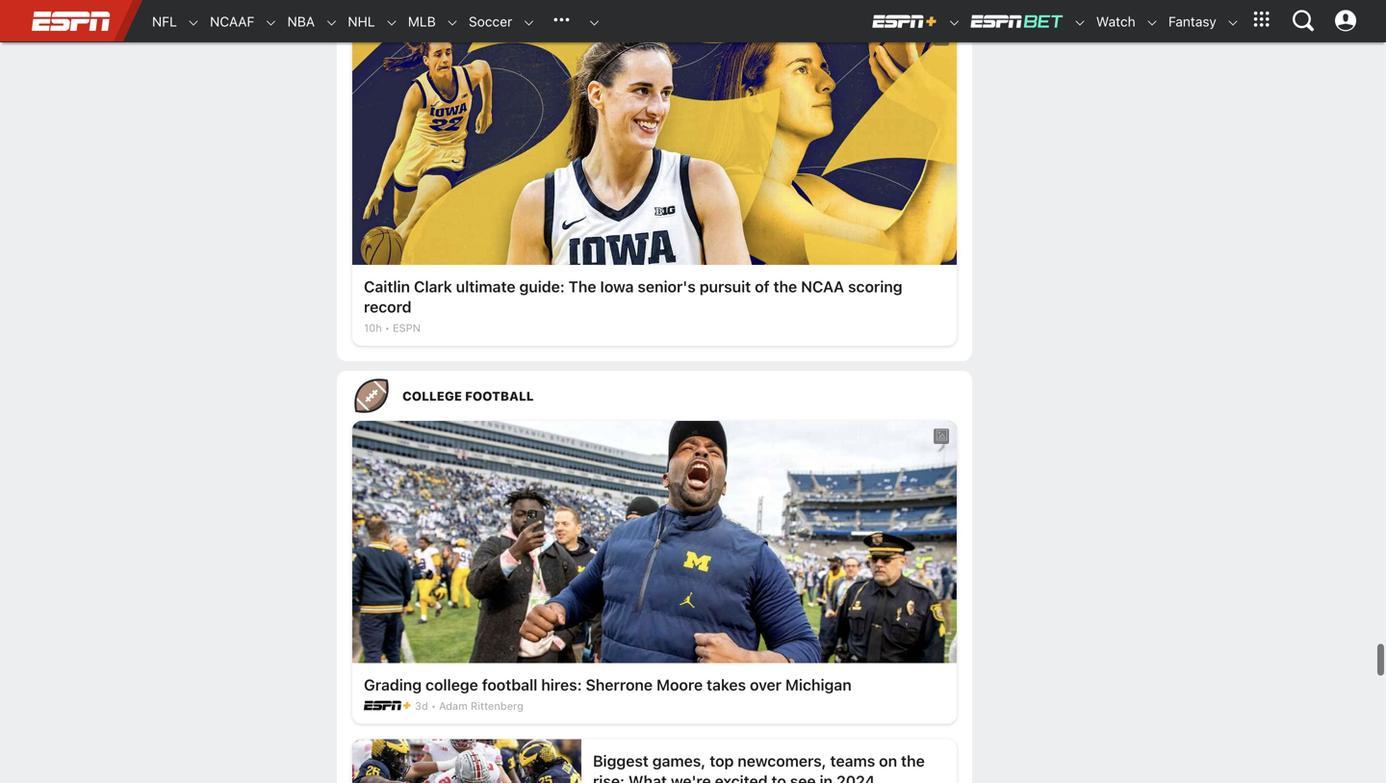 Task type: locate. For each thing, give the bounding box(es) containing it.
the inside biggest games, top newcomers, teams on the rise: what we're excited to see in 2024
[[902, 752, 925, 770]]

scoring
[[849, 278, 903, 296]]

ncaaf
[[210, 13, 255, 29]]

the right the of
[[774, 278, 798, 296]]

espn
[[393, 322, 421, 334]]

record
[[364, 298, 412, 316]]

grading
[[364, 676, 422, 694]]

1 horizontal spatial the
[[902, 752, 925, 770]]

college
[[403, 389, 462, 403]]

nfl
[[152, 13, 177, 29]]

3d
[[415, 700, 428, 712]]

hires:
[[542, 676, 582, 694]]

watch
[[1097, 13, 1136, 29]]

moore
[[657, 676, 703, 694]]

teams
[[831, 752, 876, 770]]

ncaa
[[801, 278, 845, 296]]

0 horizontal spatial the
[[774, 278, 798, 296]]

of
[[755, 278, 770, 296]]

ultimate
[[456, 278, 516, 296]]

the right on
[[902, 752, 925, 770]]

nhl link
[[338, 1, 375, 42]]

college
[[426, 676, 478, 694]]

takes
[[707, 676, 746, 694]]

rise:
[[593, 772, 625, 783]]

what
[[629, 772, 667, 783]]

clark
[[414, 278, 452, 296]]

pursuit
[[700, 278, 751, 296]]

biggest games, top newcomers, teams on the rise: what we're excited to see in 2024
[[593, 752, 925, 783]]

1 vertical spatial the
[[902, 752, 925, 770]]

games,
[[653, 752, 706, 770]]

the
[[774, 278, 798, 296], [902, 752, 925, 770]]

nba
[[288, 13, 315, 29]]

fantasy
[[1169, 13, 1217, 29]]

top
[[710, 752, 734, 770]]

football
[[482, 676, 538, 694]]

we're
[[671, 772, 711, 783]]

to
[[772, 772, 787, 783]]

grading college football hires: sherrone moore takes over michigan
[[364, 676, 852, 694]]

0 vertical spatial the
[[774, 278, 798, 296]]

nfl link
[[143, 1, 177, 42]]



Task type: describe. For each thing, give the bounding box(es) containing it.
iowa
[[600, 278, 634, 296]]

the
[[569, 278, 597, 296]]

biggest games, top newcomers, teams on the rise: what we're excited to see in 2024 link
[[353, 739, 957, 783]]

college football
[[403, 389, 534, 403]]

caitlin
[[364, 278, 410, 296]]

biggest
[[593, 752, 649, 770]]

mlb link
[[399, 1, 436, 42]]

guide:
[[520, 278, 565, 296]]

nhl
[[348, 13, 375, 29]]

caitlin clark ultimate guide: the iowa senior's pursuit of the ncaa scoring record
[[364, 278, 903, 316]]

2024
[[837, 772, 876, 783]]

on
[[880, 752, 898, 770]]

newcomers,
[[738, 752, 827, 770]]

senior's
[[638, 278, 696, 296]]

sherrone
[[586, 676, 653, 694]]

10h
[[364, 322, 382, 334]]

over
[[750, 676, 782, 694]]

adam
[[439, 700, 468, 712]]

ncaaf link
[[200, 1, 255, 42]]

football
[[465, 389, 534, 403]]

adam rittenberg
[[439, 700, 524, 712]]

watch link
[[1087, 1, 1136, 42]]

soccer
[[469, 13, 513, 29]]

soccer link
[[459, 1, 513, 42]]

fantasy link
[[1159, 1, 1217, 42]]

rittenberg
[[471, 700, 524, 712]]

mlb
[[408, 13, 436, 29]]

the inside caitlin clark ultimate guide: the iowa senior's pursuit of the ncaa scoring record
[[774, 278, 798, 296]]

michigan
[[786, 676, 852, 694]]

nba link
[[278, 1, 315, 42]]

see
[[791, 772, 816, 783]]

excited
[[715, 772, 768, 783]]

in
[[820, 772, 833, 783]]



Task type: vqa. For each thing, say whether or not it's contained in the screenshot.
MLB link
yes



